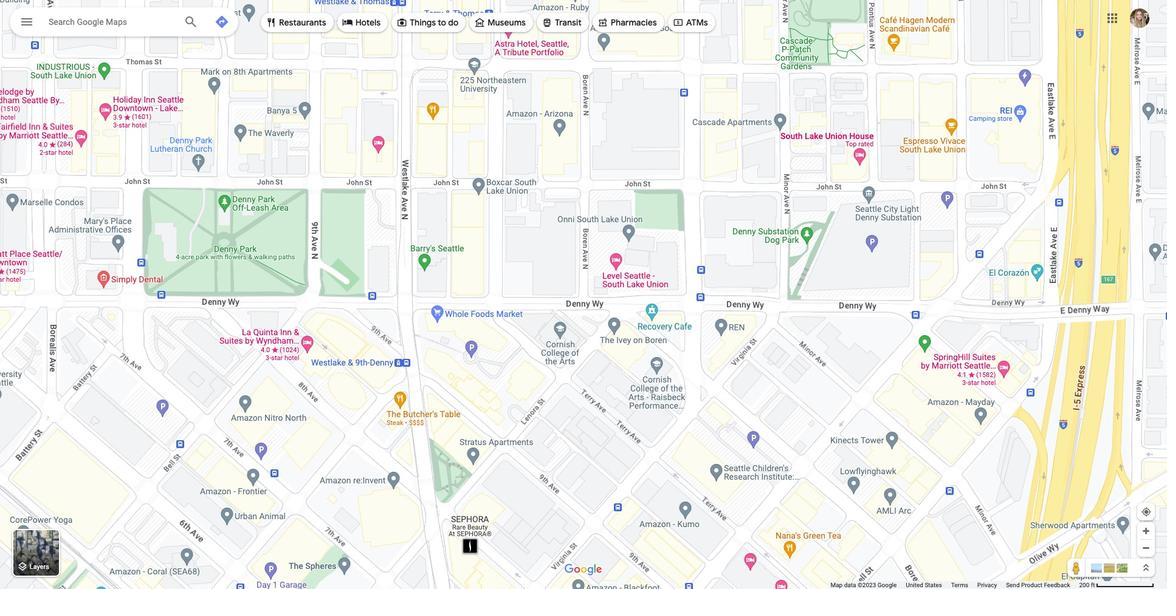 Task type: locate. For each thing, give the bounding box(es) containing it.
zoom out image
[[1142, 544, 1151, 553]]

send product feedback button
[[1007, 582, 1071, 590]]

feedback
[[1045, 583, 1071, 589]]

Search Google Maps field
[[10, 7, 238, 36], [49, 14, 174, 29]]

footer inside google maps element
[[831, 582, 1080, 590]]

united
[[906, 583, 924, 589]]

 button
[[10, 7, 44, 39]]

1 vertical spatial google
[[878, 583, 897, 589]]

do
[[448, 17, 459, 28]]

0 vertical spatial google
[[77, 17, 104, 27]]

google inside footer
[[878, 583, 897, 589]]

terms
[[952, 583, 969, 589]]

product
[[1022, 583, 1043, 589]]

none search field inside google maps element
[[10, 7, 238, 39]]


[[19, 13, 34, 30]]

google left maps
[[77, 17, 104, 27]]

 atms
[[673, 16, 708, 29]]

maps
[[106, 17, 127, 27]]

 museums
[[475, 16, 526, 29]]

united states
[[906, 583, 943, 589]]

show your location image
[[1142, 507, 1153, 518]]

none search field containing 
[[10, 7, 238, 39]]

200 ft
[[1080, 583, 1096, 589]]

footer
[[831, 582, 1080, 590]]

states
[[925, 583, 943, 589]]

transit
[[555, 17, 582, 28]]

layers
[[30, 564, 49, 572]]

search
[[49, 17, 75, 27]]

 restaurants
[[266, 16, 326, 29]]

 hotels
[[342, 16, 381, 29]]

footer containing map data ©2023 google
[[831, 582, 1080, 590]]

None search field
[[10, 7, 238, 39]]


[[266, 16, 277, 29]]

 things to do
[[397, 16, 459, 29]]

restaurants
[[279, 17, 326, 28]]

0 horizontal spatial google
[[77, 17, 104, 27]]

google
[[77, 17, 104, 27], [878, 583, 897, 589]]

1 horizontal spatial google
[[878, 583, 897, 589]]

google right "©2023"
[[878, 583, 897, 589]]

united states button
[[906, 582, 943, 590]]



Task type: describe. For each thing, give the bounding box(es) containing it.
show street view coverage image
[[1068, 560, 1086, 578]]

atms
[[686, 17, 708, 28]]


[[673, 16, 684, 29]]

map
[[831, 583, 843, 589]]

data
[[845, 583, 857, 589]]

200 ft button
[[1080, 583, 1155, 589]]

©2023
[[858, 583, 877, 589]]

google inside field
[[77, 17, 104, 27]]

to
[[438, 17, 446, 28]]


[[475, 16, 486, 29]]

hotels
[[356, 17, 381, 28]]

 transit
[[542, 16, 582, 29]]

search google maps
[[49, 17, 127, 27]]

 pharmacies
[[598, 16, 657, 29]]

send
[[1007, 583, 1020, 589]]

google account: michelle dermenjian  
(michelle.dermenjian@adept.ai) image
[[1131, 8, 1150, 28]]

search google maps field containing search google maps
[[10, 7, 238, 36]]

museums
[[488, 17, 526, 28]]

map data ©2023 google
[[831, 583, 897, 589]]


[[342, 16, 353, 29]]

google maps element
[[0, 0, 1168, 590]]

privacy
[[978, 583, 998, 589]]

send product feedback
[[1007, 583, 1071, 589]]

zoom in image
[[1142, 527, 1151, 536]]


[[598, 16, 609, 29]]


[[397, 16, 408, 29]]

200
[[1080, 583, 1090, 589]]

pharmacies
[[611, 17, 657, 28]]


[[542, 16, 553, 29]]

ft
[[1092, 583, 1096, 589]]

privacy button
[[978, 582, 998, 590]]

things
[[410, 17, 436, 28]]

terms button
[[952, 582, 969, 590]]



Task type: vqa. For each thing, say whether or not it's contained in the screenshot.
200 ft button
yes



